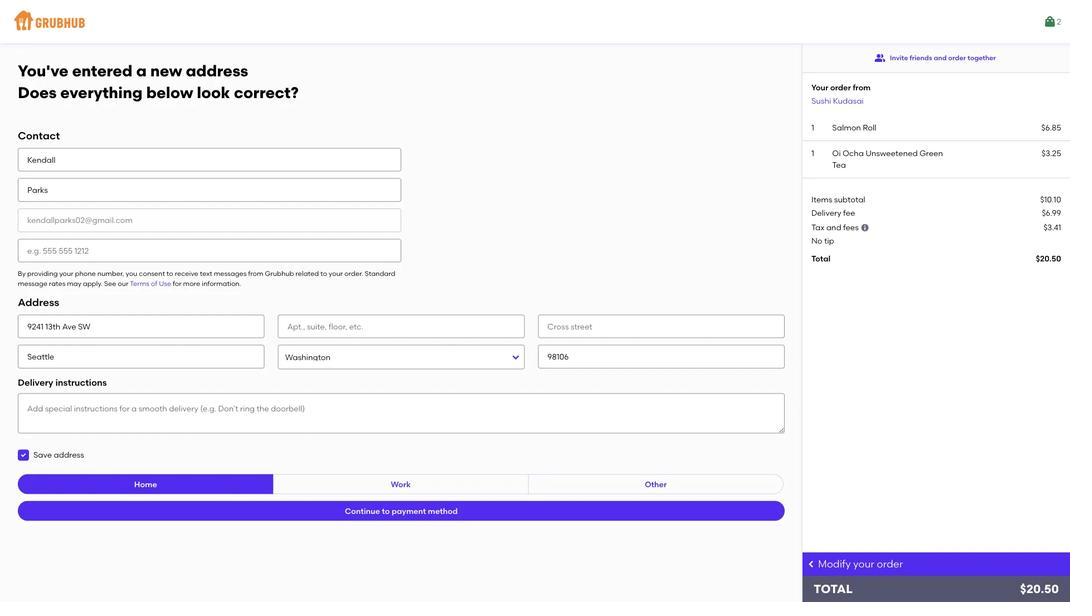 Task type: locate. For each thing, give the bounding box(es) containing it.
1 horizontal spatial svg image
[[808, 560, 817, 569]]

below
[[146, 83, 193, 102]]

address inside 'you've entered a new address does everything below look correct?'
[[186, 62, 248, 80]]

your left order.
[[329, 270, 343, 278]]

delivery instructions
[[18, 377, 107, 388]]

payment
[[392, 506, 426, 516]]

1 horizontal spatial from
[[853, 83, 871, 92]]

address
[[186, 62, 248, 80], [54, 450, 84, 460]]

and down delivery fee
[[827, 222, 842, 232]]

information.
[[202, 279, 241, 288]]

friends
[[910, 54, 933, 62]]

$6.99
[[1043, 208, 1062, 218]]

from left grubhub
[[248, 270, 264, 278]]

fee
[[844, 208, 856, 218]]

home
[[134, 480, 157, 489]]

invite friends and order together button
[[875, 48, 997, 68]]

continue to payment method
[[345, 506, 458, 516]]

may
[[67, 279, 81, 288]]

you've
[[18, 62, 68, 80]]

2 vertical spatial svg image
[[808, 560, 817, 569]]

0 horizontal spatial from
[[248, 270, 264, 278]]

and
[[934, 54, 947, 62], [827, 222, 842, 232]]

to up use on the top of page
[[167, 270, 173, 278]]

order right modify
[[877, 558, 904, 570]]

entered
[[72, 62, 133, 80]]

2 1 from the top
[[812, 149, 815, 158]]

continue
[[345, 506, 380, 516]]

unsweetened
[[866, 149, 918, 158]]

1 vertical spatial 1
[[812, 149, 815, 158]]

your order from sushi kudasai
[[812, 83, 871, 105]]

receive
[[175, 270, 198, 278]]

0 horizontal spatial and
[[827, 222, 842, 232]]

delivery left instructions
[[18, 377, 53, 388]]

$6.85
[[1042, 123, 1062, 132]]

2 vertical spatial order
[[877, 558, 904, 570]]

related
[[296, 270, 319, 278]]

0 horizontal spatial svg image
[[20, 452, 27, 459]]

ocha
[[843, 149, 864, 158]]

your up may
[[59, 270, 73, 278]]

more
[[183, 279, 200, 288]]

total down no tip at the right top
[[812, 254, 831, 263]]

modify your order
[[819, 558, 904, 570]]

2 horizontal spatial to
[[382, 506, 390, 516]]

svg image left 'save'
[[20, 452, 27, 459]]

work button
[[273, 474, 529, 494]]

delivery for delivery instructions
[[18, 377, 53, 388]]

items subtotal
[[812, 195, 866, 204]]

Email email field
[[18, 209, 402, 232]]

0 horizontal spatial address
[[54, 450, 84, 460]]

to inside button
[[382, 506, 390, 516]]

together
[[968, 54, 997, 62]]

0 vertical spatial total
[[812, 254, 831, 263]]

save address
[[33, 450, 84, 460]]

2 button
[[1044, 12, 1062, 32]]

order
[[949, 54, 967, 62], [831, 83, 852, 92], [877, 558, 904, 570]]

to
[[167, 270, 173, 278], [321, 270, 327, 278], [382, 506, 390, 516]]

by
[[18, 270, 26, 278]]

sushi kudasai link
[[812, 96, 864, 105]]

no tip
[[812, 236, 835, 245]]

0 vertical spatial order
[[949, 54, 967, 62]]

correct?
[[234, 83, 299, 102]]

other button
[[528, 474, 784, 494]]

address right 'save'
[[54, 450, 84, 460]]

salmon
[[833, 123, 862, 132]]

1 vertical spatial order
[[831, 83, 852, 92]]

from
[[853, 83, 871, 92], [248, 270, 264, 278]]

your
[[812, 83, 829, 92]]

2 horizontal spatial order
[[949, 54, 967, 62]]

oi
[[833, 149, 841, 158]]

total
[[812, 254, 831, 263], [814, 582, 853, 597]]

order left together
[[949, 54, 967, 62]]

svg image
[[861, 223, 870, 232], [20, 452, 27, 459], [808, 560, 817, 569]]

1 horizontal spatial order
[[877, 558, 904, 570]]

0 vertical spatial and
[[934, 54, 947, 62]]

save
[[33, 450, 52, 460]]

apply.
[[83, 279, 103, 288]]

1 vertical spatial delivery
[[18, 377, 53, 388]]

invite friends and order together
[[891, 54, 997, 62]]

1 left oi
[[812, 149, 815, 158]]

to right 'related'
[[321, 270, 327, 278]]

no
[[812, 236, 823, 245]]

your right modify
[[854, 558, 875, 570]]

0 horizontal spatial order
[[831, 83, 852, 92]]

people icon image
[[875, 52, 886, 64]]

main navigation navigation
[[0, 0, 1071, 44]]

1 down sushi
[[812, 123, 815, 132]]

1 horizontal spatial delivery
[[812, 208, 842, 218]]

1 horizontal spatial your
[[329, 270, 343, 278]]

order up sushi kudasai link
[[831, 83, 852, 92]]

terms of use for more information.
[[130, 279, 241, 288]]

$20.50
[[1037, 254, 1062, 263], [1021, 582, 1060, 597]]

1 1 from the top
[[812, 123, 815, 132]]

oi ocha unsweetened green tea
[[833, 149, 944, 170]]

$3.25
[[1042, 149, 1062, 158]]

Address 2 text field
[[278, 315, 525, 338]]

address up look in the top left of the page
[[186, 62, 248, 80]]

First name text field
[[18, 148, 402, 172]]

terms
[[130, 279, 149, 288]]

1 horizontal spatial and
[[934, 54, 947, 62]]

delivery
[[812, 208, 842, 218], [18, 377, 53, 388]]

instructions
[[55, 377, 107, 388]]

2 horizontal spatial svg image
[[861, 223, 870, 232]]

and right friends
[[934, 54, 947, 62]]

1 vertical spatial svg image
[[20, 452, 27, 459]]

providing
[[27, 270, 58, 278]]

Cross street text field
[[538, 315, 785, 338]]

0 vertical spatial 1
[[812, 123, 815, 132]]

total down modify
[[814, 582, 853, 597]]

to left the payment
[[382, 506, 390, 516]]

roll
[[864, 123, 877, 132]]

svg image for save address
[[20, 452, 27, 459]]

1 horizontal spatial address
[[186, 62, 248, 80]]

sushi
[[812, 96, 832, 105]]

from up kudasai
[[853, 83, 871, 92]]

0 vertical spatial delivery
[[812, 208, 842, 218]]

for
[[173, 279, 182, 288]]

0 horizontal spatial delivery
[[18, 377, 53, 388]]

1 vertical spatial address
[[54, 450, 84, 460]]

$3.41
[[1044, 222, 1062, 232]]

order inside 'button'
[[949, 54, 967, 62]]

svg image right fees
[[861, 223, 870, 232]]

Delivery instructions text field
[[18, 393, 785, 434]]

svg image left modify
[[808, 560, 817, 569]]

your
[[59, 270, 73, 278], [329, 270, 343, 278], [854, 558, 875, 570]]

0 vertical spatial from
[[853, 83, 871, 92]]

1 vertical spatial from
[[248, 270, 264, 278]]

1
[[812, 123, 815, 132], [812, 149, 815, 158]]

0 vertical spatial address
[[186, 62, 248, 80]]

grubhub
[[265, 270, 294, 278]]

address
[[18, 296, 59, 308]]

delivery down items
[[812, 208, 842, 218]]



Task type: vqa. For each thing, say whether or not it's contained in the screenshot.
rightmost the location
no



Task type: describe. For each thing, give the bounding box(es) containing it.
order.
[[345, 270, 363, 278]]

Zip text field
[[538, 345, 785, 369]]

contact
[[18, 129, 60, 142]]

tea
[[833, 160, 847, 170]]

2
[[1058, 17, 1062, 26]]

City text field
[[18, 345, 265, 369]]

invite
[[891, 54, 909, 62]]

svg image for modify your order
[[808, 560, 817, 569]]

0 horizontal spatial your
[[59, 270, 73, 278]]

look
[[197, 83, 230, 102]]

everything
[[60, 83, 143, 102]]

number,
[[97, 270, 124, 278]]

method
[[428, 506, 458, 516]]

see
[[104, 279, 116, 288]]

delivery for delivery fee
[[812, 208, 842, 218]]

2 horizontal spatial your
[[854, 558, 875, 570]]

new
[[150, 62, 182, 80]]

terms of use link
[[130, 279, 171, 288]]

standard
[[365, 270, 396, 278]]

1 vertical spatial $20.50
[[1021, 582, 1060, 597]]

you
[[126, 270, 137, 278]]

tax
[[812, 222, 825, 232]]

continue to payment method button
[[18, 501, 785, 521]]

green
[[920, 149, 944, 158]]

messages
[[214, 270, 247, 278]]

1 for oi ocha unsweetened green tea
[[812, 149, 815, 158]]

message
[[18, 279, 47, 288]]

items
[[812, 195, 833, 204]]

other
[[645, 480, 667, 489]]

and inside 'button'
[[934, 54, 947, 62]]

fees
[[844, 222, 859, 232]]

does
[[18, 83, 57, 102]]

rates
[[49, 279, 65, 288]]

from inside "by providing your phone number, you consent to receive text messages from grubhub related to your order. standard message rates may apply. see our"
[[248, 270, 264, 278]]

Last name text field
[[18, 178, 402, 202]]

salmon roll
[[833, 123, 877, 132]]

of
[[151, 279, 157, 288]]

a
[[136, 62, 147, 80]]

1 horizontal spatial to
[[321, 270, 327, 278]]

work
[[391, 480, 411, 489]]

our
[[118, 279, 129, 288]]

kudasai
[[834, 96, 864, 105]]

from inside your order from sushi kudasai
[[853, 83, 871, 92]]

Phone telephone field
[[18, 239, 402, 262]]

order inside your order from sushi kudasai
[[831, 83, 852, 92]]

you've entered a new address does everything below look correct?
[[18, 62, 299, 102]]

1 vertical spatial total
[[814, 582, 853, 597]]

delivery fee
[[812, 208, 856, 218]]

tip
[[825, 236, 835, 245]]

Address 1 text field
[[18, 315, 265, 338]]

by providing your phone number, you consent to receive text messages from grubhub related to your order. standard message rates may apply. see our
[[18, 270, 396, 288]]

1 for salmon roll
[[812, 123, 815, 132]]

0 horizontal spatial to
[[167, 270, 173, 278]]

consent
[[139, 270, 165, 278]]

1 vertical spatial and
[[827, 222, 842, 232]]

home button
[[18, 474, 274, 494]]

use
[[159, 279, 171, 288]]

tax and fees
[[812, 222, 859, 232]]

modify
[[819, 558, 852, 570]]

$10.10
[[1041, 195, 1062, 204]]

text
[[200, 270, 212, 278]]

phone
[[75, 270, 96, 278]]

subtotal
[[835, 195, 866, 204]]

0 vertical spatial svg image
[[861, 223, 870, 232]]

0 vertical spatial $20.50
[[1037, 254, 1062, 263]]



